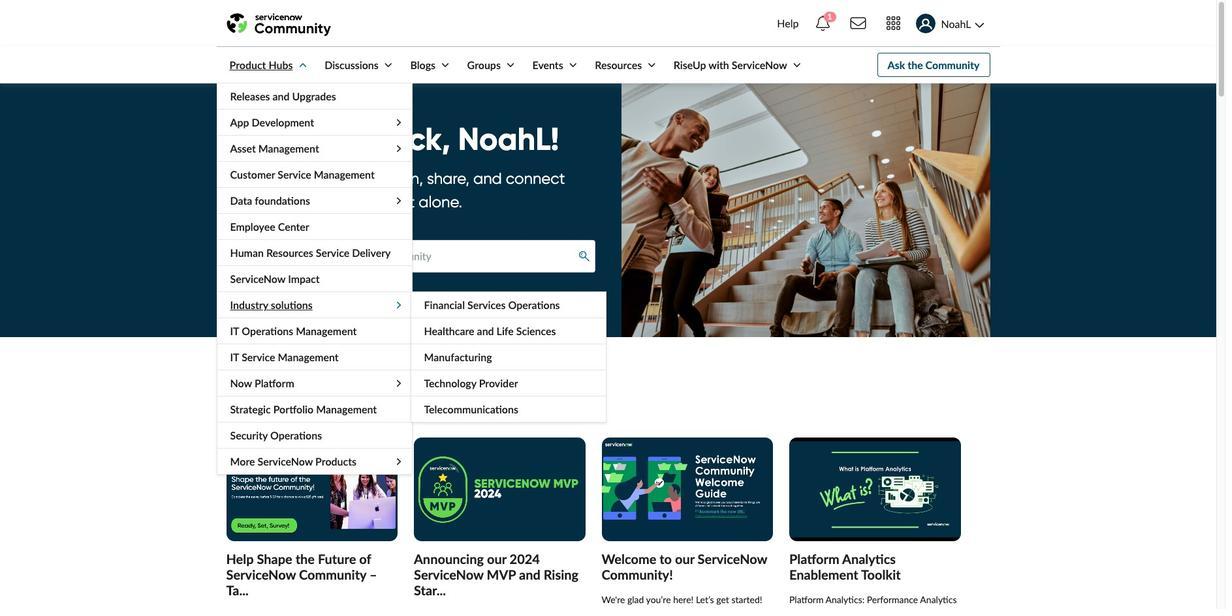 Task type: vqa. For each thing, say whether or not it's contained in the screenshot.
Help Shape the Future of ServiceNow Community – Ta...
yes



Task type: locate. For each thing, give the bounding box(es) containing it.
help left 1
[[777, 17, 799, 29]]

1 horizontal spatial help
[[777, 17, 799, 29]]

not
[[391, 193, 415, 212]]

welcome for welcome to our servicenow community!
[[602, 552, 656, 567]]

ready
[[272, 169, 314, 188]]

1 vertical spatial platform
[[789, 552, 839, 567]]

help inside help link
[[777, 17, 799, 29]]

0 horizontal spatial the
[[295, 552, 315, 567]]

operations for it operations management
[[242, 325, 293, 338]]

menu
[[216, 83, 606, 475], [410, 292, 606, 423]]

1 horizontal spatial analytics
[[920, 595, 957, 606]]

help shape the future of servicenow community – take our survey! image
[[226, 438, 398, 542]]

financial services operations
[[424, 299, 560, 311]]

1 horizontal spatial our
[[675, 552, 694, 567]]

1 vertical spatial analytics
[[920, 595, 957, 606]]

development
[[252, 116, 314, 129]]

welcome to our servicenow community! image
[[602, 438, 773, 542]]

2024
[[510, 552, 540, 567]]

Search text field
[[320, 241, 595, 273]]

data foundations link
[[217, 188, 412, 213]]

platform analytics enablement toolkit image
[[789, 438, 961, 542]]

enablement
[[789, 567, 858, 583]]

help up "ta..."
[[226, 552, 254, 567]]

1 vertical spatial the
[[295, 552, 315, 567]]

–
[[370, 567, 377, 583]]

0 vertical spatial platform
[[255, 377, 294, 390]]

security operations
[[230, 430, 322, 442]]

2 horizontal spatial service
[[316, 247, 349, 259]]

1 it from the top
[[230, 325, 239, 338]]

customer
[[230, 168, 275, 181]]

1 vertical spatial operations
[[242, 325, 293, 338]]

customer service management link
[[217, 162, 412, 187]]

0 horizontal spatial our
[[487, 552, 506, 567]]

riseup with servicenow link
[[661, 47, 803, 83]]

manufacturing
[[424, 351, 492, 364]]

service up servicenow impact link
[[316, 247, 349, 259]]

to up and
[[318, 169, 333, 188]]

help
[[777, 17, 799, 29], [226, 552, 254, 567]]

platform inside platform analytics enablement toolkit
[[789, 552, 839, 567]]

1 vertical spatial with
[[226, 193, 256, 212]]

industry solutions link
[[217, 292, 412, 318]]

events
[[532, 59, 563, 71]]

0 horizontal spatial help
[[226, 552, 254, 567]]

asset
[[230, 142, 256, 155]]

to inside you're ready to thrive, learn, share, and connect with others. and you're not alone.
[[318, 169, 333, 188]]

1 horizontal spatial with
[[708, 59, 729, 71]]

0 vertical spatial operations
[[508, 299, 560, 311]]

our left 2024
[[487, 552, 506, 567]]

operations down portfolio
[[270, 430, 322, 442]]

share,
[[427, 169, 469, 188]]

service up foundations
[[278, 168, 311, 181]]

and left life
[[477, 325, 494, 338]]

with inside you're ready to thrive, learn, share, and connect with others. and you're not alone.
[[226, 193, 256, 212]]

platform analytics enablement toolkit
[[789, 552, 901, 583]]

releases and upgrades link
[[217, 84, 412, 109]]

data
[[230, 195, 252, 207]]

servicenow inside announcing our 2024 servicenow mvp and rising star...
[[414, 567, 484, 583]]

resources
[[595, 59, 642, 71], [266, 247, 313, 259]]

0 vertical spatial to
[[318, 169, 333, 188]]

platform down enablement
[[789, 595, 824, 606]]

security operations link
[[217, 423, 412, 448]]

1 horizontal spatial to
[[659, 552, 672, 567]]

upgrades
[[292, 90, 336, 102]]

asset management link
[[217, 136, 412, 161]]

1 our from the left
[[487, 552, 506, 567]]

groups link
[[454, 47, 517, 83]]

the right shape on the left bottom of the page
[[295, 552, 315, 567]]

help shape the future of servicenow community – ta...
[[226, 552, 377, 599]]

servicenow inside welcome to our servicenow community!
[[698, 552, 767, 567]]

groups
[[467, 59, 501, 71]]

welcome inside welcome to our servicenow community!
[[602, 552, 656, 567]]

management for it service management
[[278, 351, 339, 364]]

management for strategic portfolio management
[[316, 403, 377, 416]]

foundations
[[255, 195, 310, 207]]

management up and
[[314, 168, 375, 181]]

2 vertical spatial community
[[299, 567, 366, 583]]

and inside you're ready to thrive, learn, share, and connect with others. and you're not alone.
[[473, 169, 502, 188]]

1 vertical spatial welcome
[[602, 552, 656, 567]]

product hubs link
[[216, 47, 309, 83]]

the
[[908, 59, 923, 71], [295, 552, 315, 567]]

help inside the help shape the future of servicenow community – ta...
[[226, 552, 254, 567]]

with down the you're
[[226, 193, 256, 212]]

the right ask
[[908, 59, 923, 71]]

2 our from the left
[[675, 552, 694, 567]]

healthcare and life sciences
[[424, 325, 556, 338]]

operations up sciences
[[508, 299, 560, 311]]

0 horizontal spatial with
[[226, 193, 256, 212]]

and right mvp
[[519, 567, 540, 583]]

ask the community link
[[877, 53, 990, 77]]

None submit
[[574, 247, 594, 266]]

0 vertical spatial the
[[908, 59, 923, 71]]

1 vertical spatial resources
[[266, 247, 313, 259]]

it up now
[[230, 351, 239, 364]]

with
[[708, 59, 729, 71], [226, 193, 256, 212]]

0 horizontal spatial analytics
[[842, 552, 896, 567]]

2 it from the top
[[230, 351, 239, 364]]

1 vertical spatial community
[[362, 386, 469, 412]]

community down manufacturing
[[362, 386, 469, 412]]

you're ready to thrive, learn, share, and connect with others. and you're not alone.
[[226, 169, 565, 212]]

0 vertical spatial welcome
[[226, 119, 361, 159]]

menu containing releases and upgrades
[[216, 83, 606, 475]]

menu bar
[[216, 47, 803, 475]]

servicenow impact
[[230, 273, 320, 285]]

platform inside the platform analytics: performance analytics
[[789, 595, 824, 606]]

community left – at bottom
[[299, 567, 366, 583]]

with inside 'menu bar'
[[708, 59, 729, 71]]

menu inside menu
[[410, 292, 606, 423]]

1 vertical spatial service
[[316, 247, 349, 259]]

0 vertical spatial with
[[708, 59, 729, 71]]

community down the noahl
[[925, 59, 980, 71]]

platform analytics enablement toolkit link
[[789, 552, 901, 583]]

with right riseup
[[708, 59, 729, 71]]

you're
[[646, 595, 671, 606]]

center
[[278, 221, 309, 233]]

management down industry solutions link
[[296, 325, 357, 338]]

and right share,
[[473, 169, 502, 188]]

now platform link
[[217, 371, 412, 396]]

operations down industry solutions
[[242, 325, 293, 338]]

star...
[[414, 583, 446, 599]]

solutions
[[271, 299, 313, 311]]

toolkit
[[861, 567, 901, 583]]

platform up analytics: at bottom right
[[789, 552, 839, 567]]

noahl!
[[458, 119, 559, 159]]

0 vertical spatial it
[[230, 325, 239, 338]]

employee center
[[230, 221, 309, 233]]

1 vertical spatial help
[[226, 552, 254, 567]]

0 horizontal spatial to
[[318, 169, 333, 188]]

2 vertical spatial service
[[242, 351, 275, 364]]

the inside the help shape the future of servicenow community – ta...
[[295, 552, 315, 567]]

products
[[315, 456, 356, 468]]

menu bar containing product hubs
[[216, 47, 803, 475]]

management for customer service management
[[314, 168, 375, 181]]

strategic
[[230, 403, 271, 416]]

data foundations
[[230, 195, 310, 207]]

0 vertical spatial resources
[[595, 59, 642, 71]]

employee center link
[[217, 214, 412, 240]]

1 horizontal spatial the
[[908, 59, 923, 71]]

product hubs
[[229, 59, 293, 71]]

to up you're
[[659, 552, 672, 567]]

management down it operations management link
[[278, 351, 339, 364]]

analytics up the platform analytics: performance analytics
[[842, 552, 896, 567]]

hubs
[[269, 59, 293, 71]]

operations for security operations
[[270, 430, 322, 442]]

management down now platform link on the bottom left of the page
[[316, 403, 377, 416]]

1 horizontal spatial service
[[278, 168, 311, 181]]

and
[[273, 90, 290, 102], [473, 169, 502, 188], [477, 325, 494, 338], [519, 567, 540, 583]]

welcome
[[226, 119, 361, 159], [602, 552, 656, 567]]

our
[[487, 552, 506, 567], [675, 552, 694, 567]]

0 horizontal spatial service
[[242, 351, 275, 364]]

riseup with servicenow
[[674, 59, 787, 71]]

2 vertical spatial operations
[[270, 430, 322, 442]]

shape
[[257, 552, 292, 567]]

0 vertical spatial analytics
[[842, 552, 896, 567]]

mvp
[[487, 567, 516, 583]]

community inside the help shape the future of servicenow community – ta...
[[299, 567, 366, 583]]

of
[[359, 552, 371, 567]]

1 horizontal spatial welcome
[[602, 552, 656, 567]]

thrive,
[[337, 169, 379, 188]]

connect
[[506, 169, 565, 188]]

technology
[[424, 377, 476, 390]]

platform down it service management
[[255, 377, 294, 390]]

analytics right the performance
[[920, 595, 957, 606]]

welcome back, noahl!
[[226, 119, 559, 159]]

menu containing financial services operations
[[410, 292, 606, 423]]

1 vertical spatial it
[[230, 351, 239, 364]]

service up now platform
[[242, 351, 275, 364]]

platform inside menu
[[255, 377, 294, 390]]

servicenow impact link
[[217, 266, 412, 292]]

it for it operations management
[[230, 325, 239, 338]]

events link
[[519, 47, 580, 83]]

0 vertical spatial service
[[278, 168, 311, 181]]

ta...
[[226, 583, 249, 599]]

2 vertical spatial platform
[[789, 595, 824, 606]]

menu for industry solutions
[[410, 292, 606, 423]]

community
[[925, 59, 980, 71], [362, 386, 469, 412], [299, 567, 366, 583]]

0 vertical spatial help
[[777, 17, 799, 29]]

0 horizontal spatial welcome
[[226, 119, 361, 159]]

1 vertical spatial to
[[659, 552, 672, 567]]

our up here!
[[675, 552, 694, 567]]

platform for platform analytics enablement toolkit
[[789, 552, 839, 567]]

riseup
[[674, 59, 706, 71]]

it down industry
[[230, 325, 239, 338]]



Task type: describe. For each thing, give the bounding box(es) containing it.
services
[[467, 299, 506, 311]]

announcing our 2024 servicenow mvp and rising star awardees image
[[414, 438, 585, 542]]

human resources service delivery
[[230, 247, 391, 259]]

telecommunications link
[[411, 397, 606, 422]]

more servicenow products link
[[217, 449, 412, 475]]

more servicenow products
[[230, 456, 356, 468]]

servicenow inside the help shape the future of servicenow community – ta...
[[226, 567, 296, 583]]

help shape the future of servicenow community – ta... link
[[226, 552, 377, 599]]

0 vertical spatial community
[[925, 59, 980, 71]]

releases
[[230, 90, 270, 102]]

here!
[[673, 595, 694, 606]]

it operations management link
[[217, 319, 412, 344]]

alone.
[[419, 193, 462, 212]]

impact
[[288, 273, 320, 285]]

it service management
[[230, 351, 339, 364]]

life
[[497, 325, 514, 338]]

blogs link
[[397, 47, 452, 83]]

sciences
[[516, 325, 556, 338]]

to inside welcome to our servicenow community!
[[659, 552, 672, 567]]

what's new in community
[[226, 386, 469, 412]]

servicenow inside 'link'
[[258, 456, 313, 468]]

and
[[312, 193, 341, 212]]

1
[[828, 12, 832, 22]]

learn,
[[383, 169, 423, 188]]

industry solutions
[[230, 299, 313, 311]]

resources link
[[582, 47, 658, 83]]

noahl button
[[910, 6, 990, 41]]

discussions
[[325, 59, 379, 71]]

our inside welcome to our servicenow community!
[[675, 552, 694, 567]]

we're
[[602, 595, 625, 606]]

app
[[230, 116, 249, 129]]

product
[[229, 59, 266, 71]]

0 horizontal spatial resources
[[266, 247, 313, 259]]

technology provider link
[[411, 371, 606, 396]]

management for it operations management
[[296, 325, 357, 338]]

community!
[[602, 567, 673, 583]]

strategic portfolio management link
[[217, 397, 412, 422]]

and inside announcing our 2024 servicenow mvp and rising star...
[[519, 567, 540, 583]]

releases and upgrades
[[230, 90, 336, 102]]

delivery
[[352, 247, 391, 259]]

announcing
[[414, 552, 484, 567]]

management down development
[[258, 142, 319, 155]]

and up development
[[273, 90, 290, 102]]

asset management
[[230, 142, 319, 155]]

it for it service management
[[230, 351, 239, 364]]

announcing our 2024 servicenow mvp and rising star... link
[[414, 552, 579, 599]]

manufacturing link
[[411, 345, 606, 370]]

help link
[[773, 5, 803, 42]]

welcome for welcome back, noahl!
[[226, 119, 361, 159]]

it operations management
[[230, 325, 357, 338]]

service for customer service management
[[278, 168, 311, 181]]

analytics inside platform analytics enablement toolkit
[[842, 552, 896, 567]]

analytics:
[[826, 595, 865, 606]]

in
[[340, 386, 357, 412]]

menu for product hubs
[[216, 83, 606, 475]]

app development
[[230, 116, 314, 129]]

platform analytics: performance analytics
[[789, 595, 957, 610]]

employee
[[230, 221, 275, 233]]

our inside announcing our 2024 servicenow mvp and rising star...
[[487, 552, 506, 567]]

glad
[[627, 595, 644, 606]]

financial
[[424, 299, 465, 311]]

what's
[[226, 386, 291, 412]]

industry
[[230, 299, 268, 311]]

welcome to our servicenow community!
[[602, 552, 767, 583]]

provider
[[479, 377, 518, 390]]

blogs
[[410, 59, 435, 71]]

welcome to our servicenow community! link
[[602, 552, 767, 583]]

performance
[[867, 595, 918, 606]]

you're
[[226, 169, 268, 188]]

let's
[[696, 595, 714, 606]]

back,
[[369, 119, 450, 159]]

we're glad you're here! let's get started!
[[602, 595, 762, 610]]

you're
[[345, 193, 387, 212]]

1 horizontal spatial resources
[[595, 59, 642, 71]]

healthcare and life sciences link
[[411, 319, 606, 344]]

others.
[[260, 193, 308, 212]]

technology provider
[[424, 377, 518, 390]]

help for help shape the future of servicenow community – ta...
[[226, 552, 254, 567]]

healthcare
[[424, 325, 474, 338]]

customer service management
[[230, 168, 375, 181]]

strategic portfolio management
[[230, 403, 377, 416]]

platform for platform analytics: performance analytics
[[789, 595, 824, 606]]

security
[[230, 430, 268, 442]]

noahl
[[941, 17, 971, 30]]

app development link
[[217, 110, 412, 135]]

ask the community
[[888, 59, 980, 71]]

service for it service management
[[242, 351, 275, 364]]

started!
[[731, 595, 762, 606]]

analytics inside the platform analytics: performance analytics
[[920, 595, 957, 606]]

portfolio
[[273, 403, 313, 416]]

future
[[318, 552, 356, 567]]

now
[[230, 377, 252, 390]]

help for help
[[777, 17, 799, 29]]

noahl image
[[916, 14, 935, 34]]

human resources service delivery link
[[217, 240, 412, 266]]



